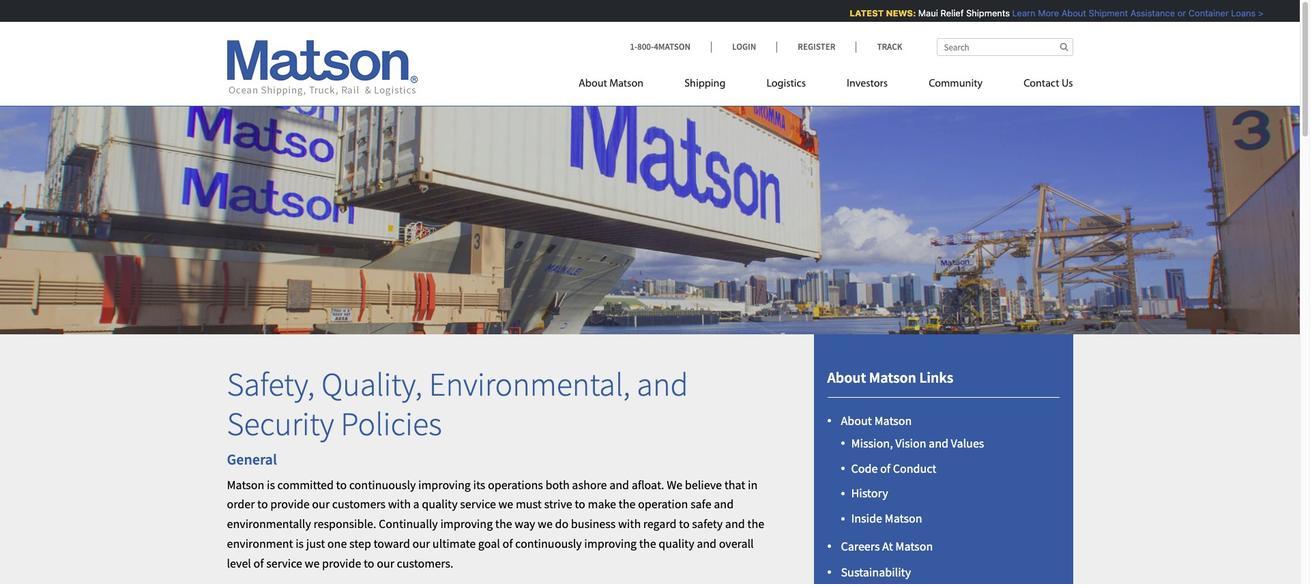 Task type: locate. For each thing, give the bounding box(es) containing it.
quality down regard
[[659, 536, 695, 552]]

>
[[1257, 8, 1263, 18]]

to down ashore
[[575, 497, 586, 512]]

our down committed
[[312, 497, 330, 512]]

is left just
[[296, 536, 304, 552]]

ultimate
[[433, 536, 476, 552]]

4matson
[[654, 41, 691, 53]]

1 horizontal spatial our
[[377, 556, 395, 571]]

0 vertical spatial improving
[[419, 477, 471, 493]]

login
[[733, 41, 757, 53]]

improving
[[419, 477, 471, 493], [441, 516, 493, 532], [585, 536, 637, 552]]

contact us
[[1024, 79, 1074, 89]]

0 vertical spatial about matson
[[579, 79, 644, 89]]

continuously down do
[[516, 536, 582, 552]]

2 horizontal spatial we
[[538, 516, 553, 532]]

0 horizontal spatial about matson link
[[579, 72, 664, 100]]

1 vertical spatial provide
[[322, 556, 361, 571]]

service down its
[[460, 497, 496, 512]]

operation
[[638, 497, 688, 512]]

and
[[637, 364, 689, 405], [929, 435, 949, 451], [610, 477, 630, 493], [714, 497, 734, 512], [726, 516, 745, 532], [697, 536, 717, 552]]

service down environment
[[266, 556, 302, 571]]

1 vertical spatial about matson
[[841, 413, 912, 428]]

to up environmentally
[[257, 497, 268, 512]]

1 vertical spatial our
[[413, 536, 430, 552]]

2 vertical spatial of
[[254, 556, 264, 571]]

continuously
[[349, 477, 416, 493], [516, 536, 582, 552]]

our
[[312, 497, 330, 512], [413, 536, 430, 552], [377, 556, 395, 571]]

1 horizontal spatial about matson link
[[841, 413, 912, 428]]

about matson link
[[579, 72, 664, 100], [841, 413, 912, 428]]

environmentally
[[227, 516, 311, 532]]

matson up order
[[227, 477, 265, 493]]

0 horizontal spatial our
[[312, 497, 330, 512]]

of
[[881, 461, 891, 476], [503, 536, 513, 552], [254, 556, 264, 571]]

continuously up customers
[[349, 477, 416, 493]]

0 vertical spatial provide
[[271, 497, 310, 512]]

quality right a
[[422, 497, 458, 512]]

1 horizontal spatial is
[[296, 536, 304, 552]]

provide down committed
[[271, 497, 310, 512]]

800-
[[638, 41, 654, 53]]

1 vertical spatial about matson link
[[841, 413, 912, 428]]

its
[[473, 477, 486, 493]]

1 horizontal spatial provide
[[322, 556, 361, 571]]

our up customers.
[[413, 536, 430, 552]]

about matson up mission,
[[841, 413, 912, 428]]

the up overall
[[748, 516, 765, 532]]

Search search field
[[937, 38, 1074, 56]]

we
[[499, 497, 514, 512], [538, 516, 553, 532], [305, 556, 320, 571]]

about matson down 1-
[[579, 79, 644, 89]]

register
[[798, 41, 836, 53]]

customers.
[[397, 556, 454, 571]]

step
[[350, 536, 371, 552]]

safety,
[[227, 364, 315, 405]]

is down general
[[267, 477, 275, 493]]

sustainability
[[841, 565, 912, 581]]

afloat.
[[632, 477, 665, 493]]

committed
[[278, 477, 334, 493]]

careers
[[841, 539, 880, 555]]

latest news: maui relief shipments learn more about shipment assistance or container loans >
[[849, 8, 1263, 18]]

2 horizontal spatial of
[[881, 461, 891, 476]]

community link
[[909, 72, 1004, 100]]

improving down business
[[585, 536, 637, 552]]

0 vertical spatial continuously
[[349, 477, 416, 493]]

to
[[336, 477, 347, 493], [257, 497, 268, 512], [575, 497, 586, 512], [679, 516, 690, 532], [364, 556, 375, 571]]

1 horizontal spatial about matson
[[841, 413, 912, 428]]

about inside about matson link
[[579, 79, 608, 89]]

of inside about matson links "section"
[[881, 461, 891, 476]]

conduct
[[893, 461, 937, 476]]

of right code
[[881, 461, 891, 476]]

with left a
[[388, 497, 411, 512]]

improving up ultimate
[[441, 516, 493, 532]]

0 vertical spatial of
[[881, 461, 891, 476]]

about matson link up mission,
[[841, 413, 912, 428]]

with left regard
[[619, 516, 641, 532]]

1 horizontal spatial continuously
[[516, 536, 582, 552]]

1 vertical spatial we
[[538, 516, 553, 532]]

loans
[[1230, 8, 1255, 18]]

about matson inside about matson links "section"
[[841, 413, 912, 428]]

about matson link down 1-
[[579, 72, 664, 100]]

provide
[[271, 497, 310, 512], [322, 556, 361, 571]]

maui
[[917, 8, 937, 18]]

the
[[619, 497, 636, 512], [496, 516, 512, 532], [748, 516, 765, 532], [640, 536, 657, 552]]

search image
[[1061, 42, 1069, 51]]

is
[[267, 477, 275, 493], [296, 536, 304, 552]]

1 vertical spatial of
[[503, 536, 513, 552]]

matson is committed to continuously improving its operations both ashore and afloat. we believe that in order to provide our customers with a quality service we must strive to make the operation safe and environmentally responsible. continually improving the way we do business with regard to safety and the environment is just one step toward our ultimate goal of continuously improving the quality and overall level of service we provide to our customers.
[[227, 477, 765, 571]]

with
[[388, 497, 411, 512], [619, 516, 641, 532]]

matson down 1-
[[610, 79, 644, 89]]

service
[[460, 497, 496, 512], [266, 556, 302, 571]]

we down operations
[[499, 497, 514, 512]]

of right goal
[[503, 536, 513, 552]]

safety
[[692, 516, 723, 532]]

quality
[[422, 497, 458, 512], [659, 536, 695, 552]]

just
[[306, 536, 325, 552]]

toward
[[374, 536, 410, 552]]

shipment
[[1088, 8, 1127, 18]]

about matson
[[579, 79, 644, 89], [841, 413, 912, 428]]

we down just
[[305, 556, 320, 571]]

at
[[883, 539, 894, 555]]

0 vertical spatial quality
[[422, 497, 458, 512]]

1 vertical spatial with
[[619, 516, 641, 532]]

0 horizontal spatial service
[[266, 556, 302, 571]]

1 vertical spatial quality
[[659, 536, 695, 552]]

mission, vision and values
[[852, 435, 985, 451]]

or
[[1177, 8, 1185, 18]]

1-800-4matson link
[[630, 41, 711, 53]]

relief
[[939, 8, 963, 18]]

careers at matson link
[[841, 539, 934, 555]]

believe
[[685, 477, 722, 493]]

security
[[227, 403, 334, 444]]

a
[[413, 497, 420, 512]]

0 horizontal spatial about matson
[[579, 79, 644, 89]]

the right make
[[619, 497, 636, 512]]

we left do
[[538, 516, 553, 532]]

about
[[1060, 8, 1085, 18], [579, 79, 608, 89], [828, 368, 867, 387], [841, 413, 872, 428]]

the down regard
[[640, 536, 657, 552]]

safe
[[691, 497, 712, 512]]

1 horizontal spatial we
[[499, 497, 514, 512]]

and inside 'safety, quality, environmental, and security policies'
[[637, 364, 689, 405]]

mission,
[[852, 435, 893, 451]]

2 vertical spatial we
[[305, 556, 320, 571]]

we
[[667, 477, 683, 493]]

of right level
[[254, 556, 264, 571]]

0 vertical spatial is
[[267, 477, 275, 493]]

continually
[[379, 516, 438, 532]]

1 horizontal spatial quality
[[659, 536, 695, 552]]

environment
[[227, 536, 293, 552]]

0 horizontal spatial continuously
[[349, 477, 416, 493]]

improving up a
[[419, 477, 471, 493]]

business
[[571, 516, 616, 532]]

0 vertical spatial service
[[460, 497, 496, 512]]

provide down one
[[322, 556, 361, 571]]

1-800-4matson
[[630, 41, 691, 53]]

1 horizontal spatial of
[[503, 536, 513, 552]]

the left way
[[496, 516, 512, 532]]

0 horizontal spatial quality
[[422, 497, 458, 512]]

None search field
[[937, 38, 1074, 56]]

0 horizontal spatial we
[[305, 556, 320, 571]]

0 horizontal spatial with
[[388, 497, 411, 512]]

logistics link
[[747, 72, 827, 100]]

top menu navigation
[[579, 72, 1074, 100]]

our down toward
[[377, 556, 395, 571]]



Task type: describe. For each thing, give the bounding box(es) containing it.
0 vertical spatial we
[[499, 497, 514, 512]]

general
[[227, 450, 277, 469]]

0 vertical spatial about matson link
[[579, 72, 664, 100]]

in
[[748, 477, 758, 493]]

do
[[555, 516, 569, 532]]

about matson links
[[828, 368, 954, 387]]

2 vertical spatial our
[[377, 556, 395, 571]]

customers
[[332, 497, 386, 512]]

0 vertical spatial our
[[312, 497, 330, 512]]

banner image
[[0, 85, 1301, 335]]

register link
[[777, 41, 856, 53]]

shipping link
[[664, 72, 747, 100]]

news:
[[885, 8, 915, 18]]

code
[[852, 461, 878, 476]]

track
[[878, 41, 903, 53]]

contact us link
[[1004, 72, 1074, 100]]

code of conduct link
[[852, 461, 937, 476]]

login link
[[711, 41, 777, 53]]

about matson inside about matson link
[[579, 79, 644, 89]]

careers at matson
[[841, 539, 934, 555]]

shipping
[[685, 79, 726, 89]]

that
[[725, 477, 746, 493]]

assistance
[[1129, 8, 1174, 18]]

matson right "at"
[[896, 539, 934, 555]]

2 horizontal spatial our
[[413, 536, 430, 552]]

investors
[[847, 79, 888, 89]]

learn
[[1011, 8, 1034, 18]]

mission, vision and values link
[[852, 435, 985, 451]]

2 vertical spatial improving
[[585, 536, 637, 552]]

to left safety
[[679, 516, 690, 532]]

matson up "at"
[[885, 511, 923, 527]]

matson up vision
[[875, 413, 912, 428]]

level
[[227, 556, 251, 571]]

1 vertical spatial service
[[266, 556, 302, 571]]

to up customers
[[336, 477, 347, 493]]

container
[[1187, 8, 1228, 18]]

more
[[1037, 8, 1058, 18]]

learn more about shipment assistance or container loans > link
[[1011, 8, 1263, 18]]

vision
[[896, 435, 927, 451]]

one
[[328, 536, 347, 552]]

inside
[[852, 511, 883, 527]]

operations
[[488, 477, 543, 493]]

matson inside matson is committed to continuously improving its operations both ashore and afloat. we believe that in order to provide our customers with a quality service we must strive to make the operation safe and environmentally responsible. continually improving the way we do business with regard to safety and the environment is just one step toward our ultimate goal of continuously improving the quality and overall level of service we provide to our customers.
[[227, 477, 265, 493]]

about matson links section
[[797, 335, 1091, 584]]

overall
[[719, 536, 754, 552]]

must
[[516, 497, 542, 512]]

history link
[[852, 486, 889, 501]]

order
[[227, 497, 255, 512]]

safety, quality, environmental, and security policies
[[227, 364, 689, 444]]

logistics
[[767, 79, 806, 89]]

1 vertical spatial continuously
[[516, 536, 582, 552]]

matson inside top menu navigation
[[610, 79, 644, 89]]

0 horizontal spatial provide
[[271, 497, 310, 512]]

investors link
[[827, 72, 909, 100]]

code of conduct
[[852, 461, 937, 476]]

1 vertical spatial is
[[296, 536, 304, 552]]

links
[[920, 368, 954, 387]]

1 horizontal spatial with
[[619, 516, 641, 532]]

track link
[[856, 41, 903, 53]]

ashore
[[572, 477, 607, 493]]

goal
[[479, 536, 500, 552]]

inside matson link
[[852, 511, 923, 527]]

values
[[951, 435, 985, 451]]

sustainability link
[[841, 565, 912, 581]]

1-
[[630, 41, 638, 53]]

regard
[[644, 516, 677, 532]]

contact
[[1024, 79, 1060, 89]]

environmental,
[[429, 364, 631, 405]]

0 horizontal spatial is
[[267, 477, 275, 493]]

way
[[515, 516, 536, 532]]

blue matson logo with ocean, shipping, truck, rail and logistics written beneath it. image
[[227, 40, 418, 96]]

shipments
[[965, 8, 1009, 18]]

responsible.
[[314, 516, 377, 532]]

history
[[852, 486, 889, 501]]

inside matson
[[852, 511, 923, 527]]

both
[[546, 477, 570, 493]]

matson left links
[[870, 368, 917, 387]]

make
[[588, 497, 617, 512]]

0 horizontal spatial of
[[254, 556, 264, 571]]

policies
[[341, 403, 442, 444]]

and inside about matson links "section"
[[929, 435, 949, 451]]

0 vertical spatial with
[[388, 497, 411, 512]]

1 horizontal spatial service
[[460, 497, 496, 512]]

1 vertical spatial improving
[[441, 516, 493, 532]]

strive
[[544, 497, 573, 512]]

us
[[1062, 79, 1074, 89]]

to down step
[[364, 556, 375, 571]]

quality,
[[322, 364, 423, 405]]



Task type: vqa. For each thing, say whether or not it's contained in the screenshot.
Learn
yes



